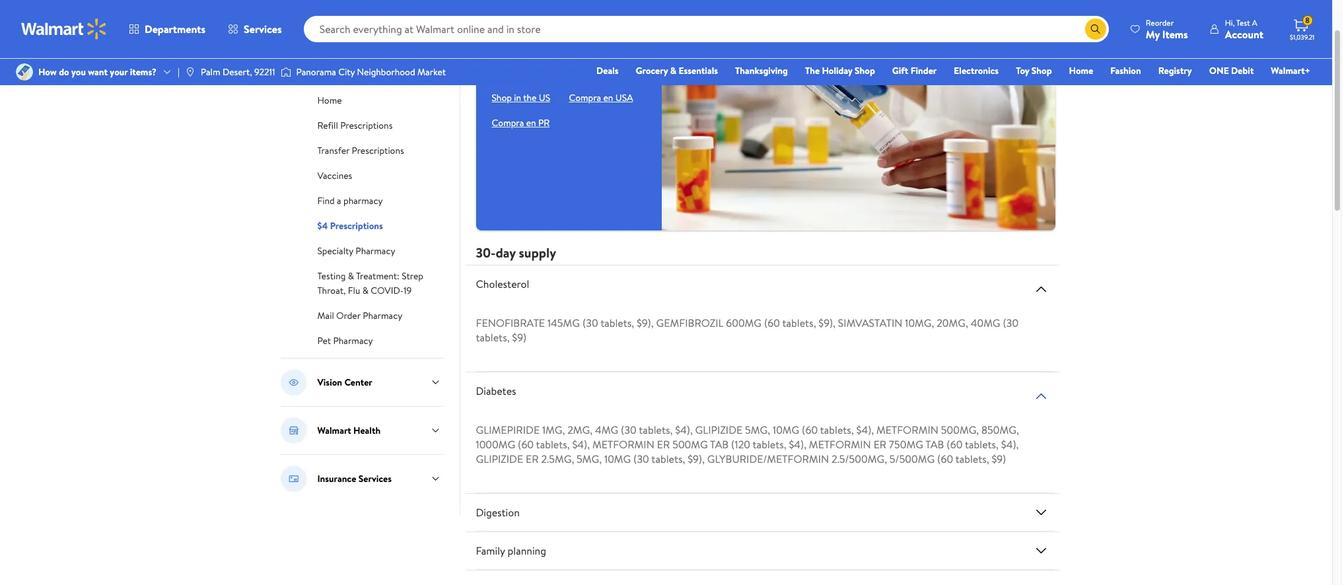 Task type: locate. For each thing, give the bounding box(es) containing it.
$9) left "145mg"
[[512, 330, 526, 345]]

(60 inside fenofibrate 145mg (30 tablets, $9), gemfibrozil 600mg (60 tablets, $9), simvastatin 10mg, 20mg, 40mg (30 tablets, $9)
[[764, 316, 780, 330]]

0 vertical spatial prescriptions
[[340, 119, 393, 132]]

0 vertical spatial en
[[603, 91, 613, 104]]

glyburide/metformin
[[707, 452, 829, 466]]

1 vertical spatial prescriptions
[[352, 144, 404, 157]]

0 vertical spatial services
[[244, 22, 282, 36]]

1 horizontal spatial compra
[[569, 91, 601, 104]]

$4 for prescriptions
[[317, 219, 328, 232]]

one debit link
[[1203, 63, 1260, 78]]

0 vertical spatial compra
[[569, 91, 601, 104]]

1 horizontal spatial er
[[657, 437, 670, 452]]

1mg,
[[542, 423, 565, 437]]

0 horizontal spatial er
[[526, 452, 539, 466]]

1 vertical spatial services
[[358, 472, 392, 485]]

find a pharmacy link
[[317, 193, 383, 207]]

prescriptions for $4 prescriptions
[[330, 219, 383, 232]]

refill prescriptions
[[317, 119, 393, 132]]

& up 'flu'
[[348, 269, 354, 283]]

1 horizontal spatial glipizide
[[695, 423, 743, 437]]

$9)
[[512, 330, 526, 345], [992, 452, 1006, 466]]

0 horizontal spatial $4
[[317, 219, 328, 232]]

shop left in
[[492, 91, 512, 104]]

diabetes
[[476, 384, 516, 398]]

0 horizontal spatial services
[[244, 22, 282, 36]]

thanksgiving link
[[729, 63, 794, 78]]

pet
[[317, 334, 331, 347]]

0 vertical spatial home link
[[1063, 63, 1099, 78]]

diabetes image
[[1033, 388, 1049, 404]]

glimepiride 1mg, 2mg, 4mg (30 tablets, $4), glipizide 5mg, 10mg (60 tablets, $4), metformin 500mg, 850mg, 1000mg (60 tablets, $4), metformin er 500mg tab (120 tablets, $4), metformin er 750mg tab (60 tablets, $4), glipizide er 2.5mg, 5mg, 10mg (30 tablets, $9), glyburide/metformin 2.5/500mg, 5/500mg (60 tablets, $9)
[[476, 423, 1019, 466]]

1 vertical spatial 5mg,
[[577, 452, 602, 466]]

 image right 92211 in the left of the page
[[280, 65, 291, 79]]

fenofibrate
[[476, 316, 545, 330]]

reorder my items
[[1146, 17, 1188, 41]]

for
[[584, 50, 597, 65], [554, 65, 568, 79]]

just
[[571, 65, 587, 79]]

en left pr
[[526, 116, 536, 129]]

electronics
[[954, 64, 999, 77]]

500mg,
[[941, 423, 979, 437]]

do
[[59, 65, 69, 79]]

(60 down 500mg,
[[937, 452, 953, 466]]

home link
[[1063, 63, 1099, 78], [317, 92, 342, 107]]

mail order pharmacy link
[[317, 308, 402, 322]]

gift
[[892, 64, 908, 77]]

$9), inside glimepiride 1mg, 2mg, 4mg (30 tablets, $4), glipizide 5mg, 10mg (60 tablets, $4), metformin 500mg, 850mg, 1000mg (60 tablets, $4), metformin er 500mg tab (120 tablets, $4), metformin er 750mg tab (60 tablets, $4), glipizide er 2.5mg, 5mg, 10mg (30 tablets, $9), glyburide/metformin 2.5/500mg, 5/500mg (60 tablets, $9)
[[688, 452, 705, 466]]

5mg, down 2mg,
[[577, 452, 602, 466]]

$9), left gemfibrozil
[[637, 316, 654, 330]]

$4 down find at the top left of page
[[317, 219, 328, 232]]

(60 right 5/500mg at the bottom right
[[947, 437, 963, 452]]

1 tab from the left
[[710, 437, 729, 452]]

find a pharmacy
[[317, 194, 383, 207]]

& right grocery
[[670, 64, 676, 77]]

specialty
[[317, 244, 353, 258]]

0 vertical spatial $9)
[[512, 330, 526, 345]]

(30 right 40mg
[[1003, 316, 1019, 330]]

prescriptions inside transfer prescriptions 'link'
[[352, 144, 404, 157]]

shop right toy
[[1032, 64, 1052, 77]]

usa
[[615, 91, 633, 104]]

day
[[508, 50, 524, 65], [508, 65, 524, 79], [496, 244, 516, 261]]

the
[[523, 91, 537, 104]]

2 horizontal spatial shop
[[1032, 64, 1052, 77]]

$9) down 850mg,
[[992, 452, 1006, 466]]

shop right holiday
[[855, 64, 875, 77]]

pharmacy
[[343, 194, 383, 207]]

$4 prescriptions 30-day medications for $4 & get 90-day doses for just $10.
[[492, 24, 639, 79]]

home down search icon
[[1069, 64, 1093, 77]]

1 horizontal spatial $4
[[492, 24, 510, 46]]

fenofibrate 145mg (30 tablets, $9), gemfibrozil 600mg (60 tablets, $9), simvastatin 10mg, 20mg, 40mg (30 tablets, $9)
[[476, 316, 1019, 345]]

glipizide up glyburide/metformin
[[695, 423, 743, 437]]

prescriptions inside refill prescriptions link
[[340, 119, 393, 132]]

test
[[1236, 17, 1250, 28]]

vaccines
[[317, 169, 352, 182]]

2 tab from the left
[[926, 437, 944, 452]]

$4), left (120
[[675, 423, 693, 437]]

1 horizontal spatial $9)
[[992, 452, 1006, 466]]

vaccines link
[[317, 168, 352, 182]]

health up pharmacy image
[[278, 9, 313, 26]]

10mg down 4mg
[[604, 452, 631, 466]]

1 horizontal spatial $9),
[[688, 452, 705, 466]]

0 horizontal spatial metformin
[[592, 437, 654, 452]]

walmart image
[[21, 18, 107, 40]]

1 horizontal spatial en
[[603, 91, 613, 104]]

vision
[[317, 376, 342, 389]]

compra for compra en pr
[[492, 116, 524, 129]]

prescriptions inside $4 prescriptions link
[[330, 219, 383, 232]]

en for pr
[[526, 116, 536, 129]]

1 vertical spatial en
[[526, 116, 536, 129]]

0 horizontal spatial compra
[[492, 116, 524, 129]]

& left wellness
[[315, 9, 323, 26]]

refill prescriptions link
[[317, 118, 393, 132]]

$9), left (120
[[688, 452, 705, 466]]

items?
[[130, 65, 157, 79]]

throat,
[[317, 284, 346, 297]]

metformin
[[876, 423, 939, 437], [592, 437, 654, 452], [809, 437, 871, 452]]

compra down in
[[492, 116, 524, 129]]

 image
[[16, 63, 33, 81]]

walmart insurance services image
[[280, 466, 307, 492]]

30- up cholesterol
[[476, 244, 496, 261]]

10mg
[[773, 423, 799, 437], [604, 452, 631, 466]]

covid-
[[371, 284, 404, 297]]

want
[[88, 65, 108, 79]]

&
[[315, 9, 323, 26], [614, 50, 621, 65], [670, 64, 676, 77], [348, 269, 354, 283], [362, 284, 369, 297]]

1 horizontal spatial shop
[[855, 64, 875, 77]]

1 horizontal spatial home link
[[1063, 63, 1099, 78]]

0 vertical spatial 10mg
[[773, 423, 799, 437]]

0 horizontal spatial 5mg,
[[577, 452, 602, 466]]

services up 92211 in the left of the page
[[244, 22, 282, 36]]

600mg
[[726, 316, 762, 330]]

 image
[[280, 65, 291, 79], [185, 67, 195, 77]]

prescriptions up transfer prescriptions 'link'
[[340, 119, 393, 132]]

home link up the refill
[[317, 92, 342, 107]]

compra en pr
[[492, 116, 550, 129]]

palm
[[201, 65, 220, 79]]

 image for panorama
[[280, 65, 291, 79]]

1 horizontal spatial 10mg
[[773, 423, 799, 437]]

er
[[657, 437, 670, 452], [874, 437, 887, 452], [526, 452, 539, 466]]

glipizide down glimepiride
[[476, 452, 523, 466]]

4mg
[[595, 423, 618, 437]]

1 vertical spatial home link
[[317, 92, 342, 107]]

5mg, up glyburide/metformin
[[745, 423, 770, 437]]

0 vertical spatial 30-
[[492, 50, 508, 65]]

deals
[[596, 64, 619, 77]]

prescriptions up specialty pharmacy link
[[330, 219, 383, 232]]

0 vertical spatial $4
[[492, 24, 510, 46]]

en left usa
[[603, 91, 613, 104]]

prescriptions
[[340, 119, 393, 132], [352, 144, 404, 157], [330, 219, 383, 232]]

2 horizontal spatial $9),
[[819, 316, 836, 330]]

& for grocery & essentials
[[670, 64, 676, 77]]

prescriptions down the refill prescriptions
[[352, 144, 404, 157]]

home up the refill
[[317, 94, 342, 107]]

& left get
[[614, 50, 621, 65]]

services right the insurance
[[358, 472, 392, 485]]

$4 up 90-
[[492, 24, 510, 46]]

& inside "$4 prescriptions 30-day medications for $4 & get 90-day doses for just $10."
[[614, 50, 621, 65]]

(60
[[764, 316, 780, 330], [802, 423, 818, 437], [518, 437, 534, 452], [947, 437, 963, 452], [937, 452, 953, 466]]

er left 500mg
[[657, 437, 670, 452]]

tab right 750mg
[[926, 437, 944, 452]]

home
[[1069, 64, 1093, 77], [317, 94, 342, 107]]

us
[[539, 91, 550, 104]]

1 vertical spatial $4
[[600, 50, 611, 65]]

0 horizontal spatial en
[[526, 116, 536, 129]]

1 vertical spatial 30-
[[476, 244, 496, 261]]

gift finder link
[[886, 63, 943, 78]]

shop in the us
[[492, 91, 550, 104]]

prescriptions
[[513, 24, 604, 46]]

1 vertical spatial compra
[[492, 116, 524, 129]]

30- left doses
[[492, 50, 508, 65]]

0 horizontal spatial tab
[[710, 437, 729, 452]]

$9), left simvastatin
[[819, 316, 836, 330]]

health right walmart
[[353, 424, 381, 437]]

$4 left get
[[600, 50, 611, 65]]

0 horizontal spatial home link
[[317, 92, 342, 107]]

2 horizontal spatial metformin
[[876, 423, 939, 437]]

family planning image
[[1033, 543, 1049, 559]]

$1,039.21
[[1290, 32, 1315, 42]]

thanksgiving
[[735, 64, 788, 77]]

0 horizontal spatial  image
[[185, 67, 195, 77]]

(30 left 500mg
[[633, 452, 649, 466]]

2 vertical spatial prescriptions
[[330, 219, 383, 232]]

home link down search icon
[[1063, 63, 1099, 78]]

er left 2.5mg,
[[526, 452, 539, 466]]

0 horizontal spatial $9)
[[512, 330, 526, 345]]

1 horizontal spatial services
[[358, 472, 392, 485]]

compra down just
[[569, 91, 601, 104]]

simvastatin
[[838, 316, 903, 330]]

er left 750mg
[[874, 437, 887, 452]]

$9),
[[637, 316, 654, 330], [819, 316, 836, 330], [688, 452, 705, 466]]

(120
[[731, 437, 750, 452]]

compra en pr link
[[492, 116, 550, 129]]

services inside 'services' 'dropdown button'
[[244, 22, 282, 36]]

desert,
[[222, 65, 252, 79]]

0 vertical spatial 5mg,
[[745, 423, 770, 437]]

market
[[417, 65, 446, 79]]

$4 prescriptions link
[[317, 218, 383, 232]]

vision center
[[317, 376, 372, 389]]

0 vertical spatial home
[[1069, 64, 1093, 77]]

1 vertical spatial 10mg
[[604, 452, 631, 466]]

10mg up glyburide/metformin
[[773, 423, 799, 437]]

 image right |
[[185, 67, 195, 77]]

1 horizontal spatial  image
[[280, 65, 291, 79]]

0 vertical spatial health
[[278, 9, 313, 26]]

1 vertical spatial health
[[353, 424, 381, 437]]

registry
[[1158, 64, 1192, 77]]

tab left (120
[[710, 437, 729, 452]]

panorama
[[296, 65, 336, 79]]

specialty pharmacy link
[[317, 243, 395, 258]]

panorama city neighborhood market
[[296, 65, 446, 79]]

grocery & essentials
[[636, 64, 718, 77]]

$4), up 2.5/500mg,
[[856, 423, 874, 437]]

$4),
[[675, 423, 693, 437], [856, 423, 874, 437], [572, 437, 590, 452], [789, 437, 806, 452], [1001, 437, 1019, 452]]

in
[[514, 91, 521, 104]]

2 vertical spatial $4
[[317, 219, 328, 232]]

toy shop
[[1016, 64, 1052, 77]]

$9) inside fenofibrate 145mg (30 tablets, $9), gemfibrozil 600mg (60 tablets, $9), simvastatin 10mg, 20mg, 40mg (30 tablets, $9)
[[512, 330, 526, 345]]

(60 right 600mg
[[764, 316, 780, 330]]

find
[[317, 194, 335, 207]]

insurance services
[[317, 472, 392, 485]]

vision center image
[[280, 369, 307, 396]]

2 horizontal spatial er
[[874, 437, 887, 452]]

you
[[71, 65, 86, 79]]

1 vertical spatial $9)
[[992, 452, 1006, 466]]

prescriptions for transfer prescriptions
[[352, 144, 404, 157]]

90-
[[492, 65, 508, 79]]

30-
[[492, 50, 508, 65], [476, 244, 496, 261]]

1 horizontal spatial tab
[[926, 437, 944, 452]]

doses
[[526, 65, 552, 79]]

1 horizontal spatial 5mg,
[[745, 423, 770, 437]]

1 vertical spatial home
[[317, 94, 342, 107]]

1 vertical spatial glipizide
[[476, 452, 523, 466]]

$4), left 4mg
[[572, 437, 590, 452]]



Task type: vqa. For each thing, say whether or not it's contained in the screenshot.
the '6230'
no



Task type: describe. For each thing, give the bounding box(es) containing it.
search icon image
[[1090, 24, 1101, 34]]

|
[[178, 65, 180, 79]]

fashion link
[[1105, 63, 1147, 78]]

a
[[337, 194, 341, 207]]

pr
[[538, 116, 550, 129]]

30-day supply
[[476, 244, 556, 261]]

insurance
[[317, 472, 356, 485]]

0 horizontal spatial for
[[554, 65, 568, 79]]

planning
[[508, 543, 546, 558]]

40mg
[[971, 316, 1000, 330]]

the
[[805, 64, 820, 77]]

refill
[[317, 119, 338, 132]]

the holiday shop
[[805, 64, 875, 77]]

 image for palm
[[185, 67, 195, 77]]

deals link
[[591, 63, 625, 78]]

walmart health
[[317, 424, 381, 437]]

(30 right "145mg"
[[582, 316, 598, 330]]

1 horizontal spatial health
[[353, 424, 381, 437]]

8 $1,039.21
[[1290, 15, 1315, 42]]

digestion image
[[1033, 505, 1049, 520]]

toy
[[1016, 64, 1029, 77]]

10mg,
[[905, 316, 934, 330]]

pharmacy image
[[280, 55, 307, 82]]

2.5mg,
[[541, 452, 574, 466]]

one
[[1209, 64, 1229, 77]]

toy shop link
[[1010, 63, 1058, 78]]

0 horizontal spatial $9),
[[637, 316, 654, 330]]

prescriptions for refill prescriptions
[[340, 119, 393, 132]]

1000mg
[[476, 437, 515, 452]]

0 horizontal spatial home
[[317, 94, 342, 107]]

center
[[344, 376, 372, 389]]

gift finder
[[892, 64, 937, 77]]

digestion
[[476, 505, 520, 520]]

(60 up glyburide/metformin
[[802, 423, 818, 437]]

1 horizontal spatial for
[[584, 50, 597, 65]]

testing
[[317, 269, 346, 283]]

cholesterol image
[[1033, 281, 1049, 297]]

departments button
[[118, 13, 217, 45]]

& for testing & treatment: strep throat, flu & covid-19
[[348, 269, 354, 283]]

pharmacy right pharmacy image
[[317, 62, 357, 75]]

$4 prescriptions
[[317, 219, 383, 232]]

pharmacy down covid-
[[363, 309, 402, 322]]

pet pharmacy
[[317, 334, 373, 347]]

pharmacy down 'order'
[[333, 334, 373, 347]]

(30 right 4mg
[[621, 423, 637, 437]]

compra en usa
[[569, 91, 633, 104]]

account
[[1225, 27, 1264, 41]]

(60 right 1000mg
[[518, 437, 534, 452]]

0 horizontal spatial glipizide
[[476, 452, 523, 466]]

shop in the us link
[[492, 91, 550, 104]]

$4), right 500mg,
[[1001, 437, 1019, 452]]

hi, test a account
[[1225, 17, 1264, 41]]

20mg,
[[937, 316, 968, 330]]

$10.
[[589, 65, 606, 79]]

92211
[[254, 65, 275, 79]]

testing & treatment: strep throat, flu & covid-19 link
[[317, 268, 423, 297]]

pharmacy up treatment:
[[356, 244, 395, 258]]

850mg,
[[982, 423, 1019, 437]]

debit
[[1231, 64, 1254, 77]]

Walmart Site-Wide search field
[[304, 16, 1109, 42]]

30- inside "$4 prescriptions 30-day medications for $4 & get 90-day doses for just $10."
[[492, 50, 508, 65]]

2mg,
[[568, 423, 593, 437]]

0 horizontal spatial shop
[[492, 91, 512, 104]]

8
[[1305, 15, 1310, 26]]

mail
[[317, 309, 334, 322]]

electronics link
[[948, 63, 1005, 78]]

2.5/500mg,
[[832, 452, 887, 466]]

grocery
[[636, 64, 668, 77]]

$9) inside glimepiride 1mg, 2mg, 4mg (30 tablets, $4), glipizide 5mg, 10mg (60 tablets, $4), metformin 500mg, 850mg, 1000mg (60 tablets, $4), metformin er 500mg tab (120 tablets, $4), metformin er 750mg tab (60 tablets, $4), glipizide er 2.5mg, 5mg, 10mg (30 tablets, $9), glyburide/metformin 2.5/500mg, 5/500mg (60 tablets, $9)
[[992, 452, 1006, 466]]

500mg
[[672, 437, 708, 452]]

cholesterol
[[476, 277, 529, 291]]

departments
[[145, 22, 205, 36]]

0 horizontal spatial 10mg
[[604, 452, 631, 466]]

en for usa
[[603, 91, 613, 104]]

reorder
[[1146, 17, 1174, 28]]

walmart health image
[[280, 417, 307, 444]]

order
[[336, 309, 360, 322]]

a
[[1252, 17, 1257, 28]]

transfer
[[317, 144, 349, 157]]

$4), right (120
[[789, 437, 806, 452]]

services button
[[217, 13, 293, 45]]

get
[[623, 50, 639, 65]]

fashion
[[1110, 64, 1141, 77]]

& right 'flu'
[[362, 284, 369, 297]]

$4 for prescriptions
[[492, 24, 510, 46]]

flu
[[348, 284, 360, 297]]

0 vertical spatial glipizide
[[695, 423, 743, 437]]

1 horizontal spatial home
[[1069, 64, 1093, 77]]

& for health & wellness
[[315, 9, 323, 26]]

gemfibrozil
[[656, 316, 724, 330]]

how
[[38, 65, 57, 79]]

essentials
[[679, 64, 718, 77]]

my
[[1146, 27, 1160, 41]]

neighborhood
[[357, 65, 415, 79]]

Search search field
[[304, 16, 1109, 42]]

strep
[[402, 269, 423, 283]]

city
[[338, 65, 355, 79]]

specialty pharmacy
[[317, 244, 395, 258]]

2 horizontal spatial $4
[[600, 50, 611, 65]]

how do you want your items?
[[38, 65, 157, 79]]

family
[[476, 543, 505, 558]]

5/500mg
[[890, 452, 935, 466]]

glimepiride
[[476, 423, 540, 437]]

145mg
[[547, 316, 580, 330]]

0 horizontal spatial health
[[278, 9, 313, 26]]

your
[[110, 65, 128, 79]]

grocery & essentials link
[[630, 63, 724, 78]]

walmart+ link
[[1265, 63, 1316, 78]]

750mg
[[889, 437, 923, 452]]

1 horizontal spatial metformin
[[809, 437, 871, 452]]

wellness
[[326, 9, 371, 26]]

walmart+
[[1271, 64, 1310, 77]]

compra en usa link
[[569, 91, 633, 104]]

compra for compra en usa
[[569, 91, 601, 104]]



